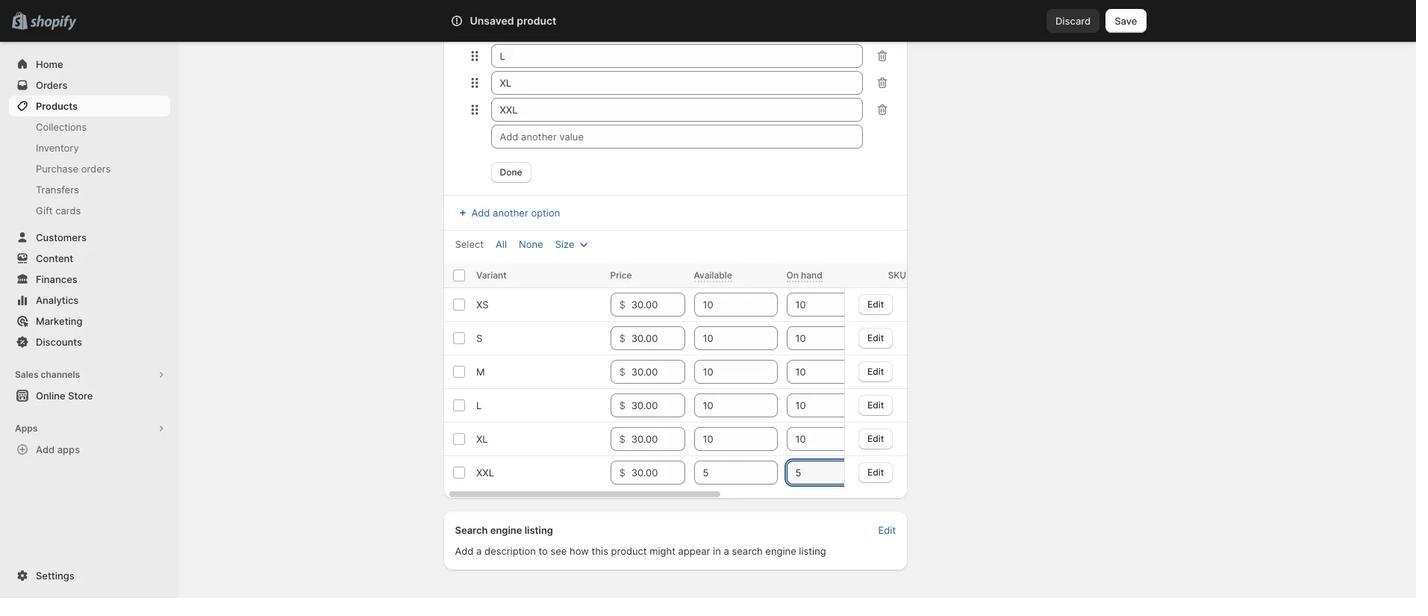 Task type: describe. For each thing, give the bounding box(es) containing it.
home link
[[9, 54, 170, 75]]

all button
[[487, 234, 516, 255]]

xs
[[476, 299, 489, 311]]

description
[[485, 545, 536, 557]]

add apps button
[[9, 439, 170, 460]]

$ text field for xl
[[632, 427, 685, 451]]

online
[[36, 390, 65, 402]]

marketing
[[36, 315, 83, 327]]

size
[[555, 238, 575, 250]]

sales channels button
[[9, 364, 170, 385]]

appear
[[678, 545, 711, 557]]

xxl
[[476, 467, 494, 479]]

select
[[455, 238, 484, 250]]

none button
[[510, 234, 552, 255]]

options element for $ text field corresponding to s
[[476, 332, 482, 344]]

$ text field for xxl
[[632, 461, 685, 485]]

products link
[[9, 96, 170, 116]]

none
[[519, 238, 543, 250]]

apps
[[15, 423, 38, 434]]

collections
[[36, 121, 87, 133]]

sales
[[15, 369, 38, 380]]

$ text field for m
[[632, 360, 685, 384]]

orders
[[36, 79, 68, 91]]

add for add a description to see how this product might appear in a search engine listing
[[455, 545, 474, 557]]

edit button for xs
[[859, 294, 893, 315]]

discounts
[[36, 336, 82, 348]]

$ text field for s
[[632, 326, 685, 350]]

transfers
[[36, 184, 79, 196]]

save
[[1115, 15, 1138, 27]]

gift cards link
[[9, 200, 170, 221]]

0 horizontal spatial product
[[517, 14, 557, 27]]

finances
[[36, 273, 78, 285]]

discard
[[1056, 15, 1091, 27]]

sales channels
[[15, 369, 80, 380]]

options element for m's $ text box
[[476, 366, 485, 378]]

shopify image
[[30, 15, 76, 30]]

option
[[531, 207, 560, 219]]

discounts link
[[9, 332, 170, 352]]

available
[[694, 270, 733, 281]]

orders
[[81, 163, 111, 175]]

search button
[[492, 9, 925, 33]]

inventory link
[[9, 137, 170, 158]]

save button
[[1106, 9, 1147, 33]]

edit for xxl
[[868, 466, 884, 478]]

$ text field for xs
[[632, 293, 685, 317]]

content link
[[9, 248, 170, 269]]

store
[[68, 390, 93, 402]]

size button
[[546, 234, 600, 255]]

apps
[[57, 444, 80, 456]]

home
[[36, 58, 63, 70]]

purchase orders
[[36, 163, 111, 175]]

edit button for xxl
[[859, 462, 893, 483]]

hand
[[801, 270, 823, 281]]

collections link
[[9, 116, 170, 137]]

m
[[476, 366, 485, 378]]

gift
[[36, 205, 53, 217]]

options element for $ text box for xs
[[476, 299, 489, 311]]

s
[[476, 332, 482, 344]]

purchase
[[36, 163, 78, 175]]

0 vertical spatial engine
[[490, 524, 522, 536]]

1 a from the left
[[477, 545, 482, 557]]

to
[[539, 545, 548, 557]]

channels
[[41, 369, 80, 380]]

add a description to see how this product might appear in a search engine listing
[[455, 545, 826, 557]]

edit button for xl
[[859, 428, 893, 449]]

orders link
[[9, 75, 170, 96]]

how
[[570, 545, 589, 557]]

0 vertical spatial listing
[[525, 524, 553, 536]]

analytics link
[[9, 290, 170, 311]]

$ for xs
[[619, 299, 626, 311]]

add another option button
[[446, 202, 569, 223]]

finances link
[[9, 269, 170, 290]]

products
[[36, 100, 78, 112]]

Add another value text field
[[491, 125, 863, 149]]

settings
[[36, 570, 74, 582]]

edit for xl
[[868, 433, 884, 444]]

options element for $ text field related to l
[[476, 400, 482, 411]]

$ text field for l
[[632, 394, 685, 417]]

online store
[[36, 390, 93, 402]]



Task type: locate. For each thing, give the bounding box(es) containing it.
0 vertical spatial product
[[517, 14, 557, 27]]

$ text field
[[632, 326, 685, 350], [632, 394, 685, 417], [632, 427, 685, 451]]

a left description
[[477, 545, 482, 557]]

in
[[713, 545, 721, 557]]

product right this
[[611, 545, 647, 557]]

0 vertical spatial add
[[472, 207, 490, 219]]

variant
[[476, 270, 506, 281]]

2 options element from the top
[[476, 332, 482, 344]]

a right in
[[724, 545, 729, 557]]

1 vertical spatial search
[[455, 524, 488, 536]]

options element containing xxl
[[476, 467, 494, 479]]

5 $ from the top
[[619, 433, 626, 445]]

options element up 'xxl'
[[476, 433, 488, 445]]

edit for s
[[868, 332, 884, 343]]

3 $ text field from the top
[[632, 461, 685, 485]]

6 options element from the top
[[476, 467, 494, 479]]

discard button
[[1047, 9, 1100, 33]]

0 horizontal spatial listing
[[525, 524, 553, 536]]

1 vertical spatial $ text field
[[632, 394, 685, 417]]

1 horizontal spatial engine
[[766, 545, 797, 557]]

add inside 'button'
[[36, 444, 55, 456]]

price
[[611, 270, 632, 281]]

search up description
[[455, 524, 488, 536]]

1 $ text field from the top
[[632, 293, 685, 317]]

2 $ text field from the top
[[632, 394, 685, 417]]

customers
[[36, 232, 87, 243]]

unsaved
[[470, 14, 514, 27]]

1 horizontal spatial product
[[611, 545, 647, 557]]

search for search engine listing
[[455, 524, 488, 536]]

3 options element from the top
[[476, 366, 485, 378]]

marketing link
[[9, 311, 170, 332]]

2 vertical spatial add
[[455, 545, 474, 557]]

edit button for l
[[859, 395, 893, 416]]

on hand
[[787, 270, 823, 281]]

options element up m
[[476, 332, 482, 344]]

content
[[36, 252, 73, 264]]

purchase orders link
[[9, 158, 170, 179]]

options element for $ text field related to xl
[[476, 433, 488, 445]]

1 vertical spatial product
[[611, 545, 647, 557]]

product
[[517, 14, 557, 27], [611, 545, 647, 557]]

0 horizontal spatial engine
[[490, 524, 522, 536]]

xl
[[476, 433, 488, 445]]

settings link
[[9, 565, 170, 586]]

online store link
[[9, 385, 170, 406]]

1 $ text field from the top
[[632, 326, 685, 350]]

done button
[[491, 162, 531, 183]]

all
[[496, 238, 507, 250]]

edit button for m
[[859, 361, 893, 382]]

$ for m
[[619, 366, 626, 378]]

options element down s at the left bottom of the page
[[476, 366, 485, 378]]

options element containing m
[[476, 366, 485, 378]]

6 $ from the top
[[619, 467, 626, 479]]

4 $ from the top
[[619, 400, 626, 411]]

add for add apps
[[36, 444, 55, 456]]

see
[[551, 545, 567, 557]]

1 vertical spatial add
[[36, 444, 55, 456]]

3 $ from the top
[[619, 366, 626, 378]]

add down search engine listing
[[455, 545, 474, 557]]

edit for xs
[[868, 298, 884, 310]]

None number field
[[694, 293, 755, 317], [787, 293, 848, 317], [694, 326, 755, 350], [787, 326, 848, 350], [694, 360, 755, 384], [787, 360, 848, 384], [694, 394, 755, 417], [787, 394, 848, 417], [694, 427, 755, 451], [787, 427, 848, 451], [694, 461, 755, 485], [787, 461, 848, 485], [694, 293, 755, 317], [787, 293, 848, 317], [694, 326, 755, 350], [787, 326, 848, 350], [694, 360, 755, 384], [787, 360, 848, 384], [694, 394, 755, 417], [787, 394, 848, 417], [694, 427, 755, 451], [787, 427, 848, 451], [694, 461, 755, 485], [787, 461, 848, 485]]

search
[[516, 15, 548, 27], [455, 524, 488, 536]]

$ for xxl
[[619, 467, 626, 479]]

search engine listing
[[455, 524, 553, 536]]

listing right search
[[799, 545, 826, 557]]

options element for xxl's $ text box
[[476, 467, 494, 479]]

options element down variant
[[476, 299, 489, 311]]

edit
[[868, 298, 884, 310], [868, 332, 884, 343], [868, 366, 884, 377], [868, 399, 884, 410], [868, 433, 884, 444], [868, 466, 884, 478], [879, 524, 896, 536]]

0 vertical spatial $ text field
[[632, 293, 685, 317]]

might
[[650, 545, 676, 557]]

0 vertical spatial search
[[516, 15, 548, 27]]

4 options element from the top
[[476, 400, 482, 411]]

options element down m
[[476, 400, 482, 411]]

apps button
[[9, 418, 170, 439]]

analytics
[[36, 294, 79, 306]]

customers link
[[9, 227, 170, 248]]

add apps
[[36, 444, 80, 456]]

add for add another option
[[472, 207, 490, 219]]

options element containing xl
[[476, 433, 488, 445]]

$
[[619, 299, 626, 311], [619, 332, 626, 344], [619, 366, 626, 378], [619, 400, 626, 411], [619, 433, 626, 445], [619, 467, 626, 479]]

gift cards
[[36, 205, 81, 217]]

0 horizontal spatial a
[[477, 545, 482, 557]]

cards
[[55, 205, 81, 217]]

engine
[[490, 524, 522, 536], [766, 545, 797, 557]]

edit for l
[[868, 399, 884, 410]]

engine right search
[[766, 545, 797, 557]]

add another option
[[472, 207, 560, 219]]

product right unsaved on the left
[[517, 14, 557, 27]]

search right unsaved on the left
[[516, 15, 548, 27]]

search inside "button"
[[516, 15, 548, 27]]

options element containing xs
[[476, 299, 489, 311]]

search for search
[[516, 15, 548, 27]]

listing
[[525, 524, 553, 536], [799, 545, 826, 557]]

2 vertical spatial $ text field
[[632, 461, 685, 485]]

1 vertical spatial engine
[[766, 545, 797, 557]]

$ for s
[[619, 332, 626, 344]]

1 horizontal spatial listing
[[799, 545, 826, 557]]

on
[[787, 270, 799, 281]]

transfers link
[[9, 179, 170, 200]]

3 $ text field from the top
[[632, 427, 685, 451]]

search
[[732, 545, 763, 557]]

sku
[[888, 270, 907, 281]]

add
[[472, 207, 490, 219], [36, 444, 55, 456], [455, 545, 474, 557]]

2 $ text field from the top
[[632, 360, 685, 384]]

1 options element from the top
[[476, 299, 489, 311]]

$ for l
[[619, 400, 626, 411]]

add inside button
[[472, 207, 490, 219]]

edit for m
[[868, 366, 884, 377]]

inventory
[[36, 142, 79, 154]]

0 vertical spatial $ text field
[[632, 326, 685, 350]]

another
[[493, 207, 529, 219]]

add left the another
[[472, 207, 490, 219]]

options element containing s
[[476, 332, 482, 344]]

online store button
[[0, 385, 179, 406]]

None text field
[[491, 44, 863, 68], [491, 71, 863, 95], [491, 98, 863, 122], [491, 44, 863, 68], [491, 71, 863, 95], [491, 98, 863, 122]]

$ text field
[[632, 293, 685, 317], [632, 360, 685, 384], [632, 461, 685, 485]]

a
[[477, 545, 482, 557], [724, 545, 729, 557]]

2 vertical spatial $ text field
[[632, 427, 685, 451]]

2 $ from the top
[[619, 332, 626, 344]]

this
[[592, 545, 609, 557]]

2 a from the left
[[724, 545, 729, 557]]

edit button for s
[[859, 327, 893, 348]]

$ for xl
[[619, 433, 626, 445]]

1 horizontal spatial search
[[516, 15, 548, 27]]

1 vertical spatial listing
[[799, 545, 826, 557]]

engine up description
[[490, 524, 522, 536]]

edit button
[[859, 294, 893, 315], [859, 327, 893, 348], [859, 361, 893, 382], [859, 395, 893, 416], [859, 428, 893, 449], [859, 462, 893, 483], [870, 520, 905, 541]]

listing up 'to'
[[525, 524, 553, 536]]

done
[[500, 167, 522, 178]]

1 $ from the top
[[619, 299, 626, 311]]

l
[[476, 400, 482, 411]]

0 horizontal spatial search
[[455, 524, 488, 536]]

unsaved product
[[470, 14, 557, 27]]

1 horizontal spatial a
[[724, 545, 729, 557]]

options element down xl
[[476, 467, 494, 479]]

5 options element from the top
[[476, 433, 488, 445]]

add left apps
[[36, 444, 55, 456]]

1 vertical spatial $ text field
[[632, 360, 685, 384]]

options element
[[476, 299, 489, 311], [476, 332, 482, 344], [476, 366, 485, 378], [476, 400, 482, 411], [476, 433, 488, 445], [476, 467, 494, 479]]

options element containing l
[[476, 400, 482, 411]]



Task type: vqa. For each thing, say whether or not it's contained in the screenshot.
Analytics link
yes



